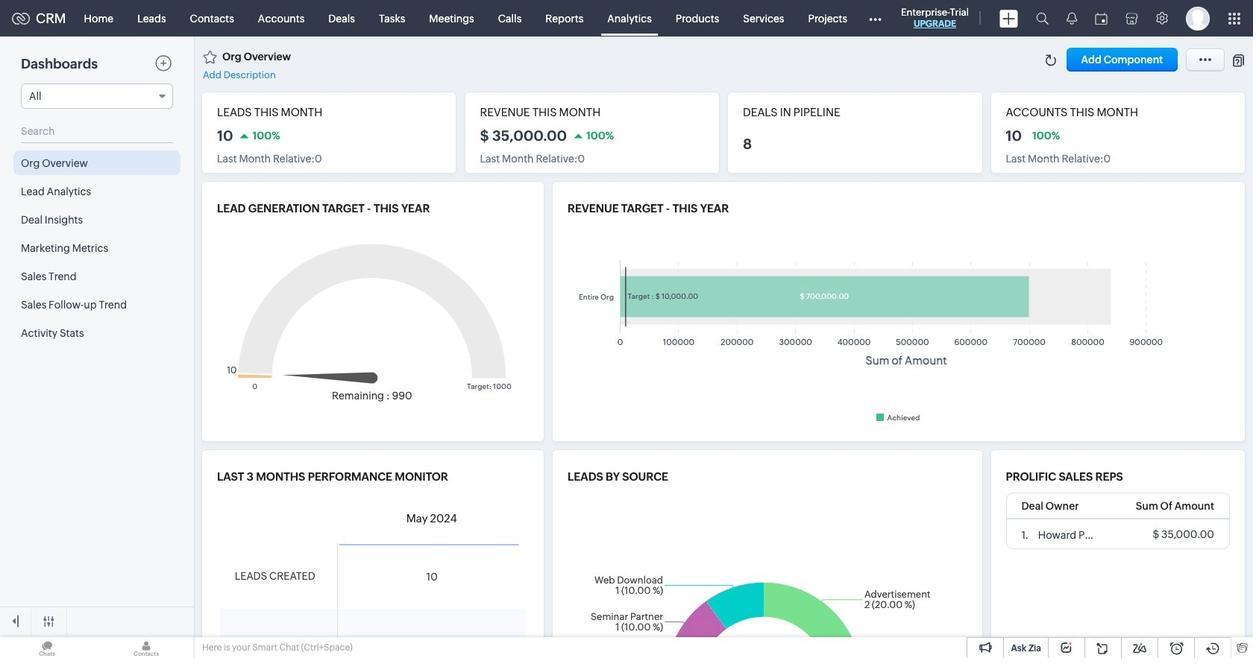 Task type: vqa. For each thing, say whether or not it's contained in the screenshot.
Chats Image
yes



Task type: describe. For each thing, give the bounding box(es) containing it.
Other Modules field
[[860, 6, 892, 30]]

signals element
[[1058, 0, 1086, 37]]

contacts image
[[99, 638, 193, 659]]

create menu image
[[1000, 9, 1018, 27]]

Search text field
[[21, 120, 173, 142]]

create menu element
[[991, 0, 1027, 36]]

signals image
[[1067, 12, 1077, 25]]



Task type: locate. For each thing, give the bounding box(es) containing it.
chats image
[[0, 638, 94, 659]]

profile element
[[1177, 0, 1219, 36]]

None field
[[21, 84, 173, 109]]

search image
[[1036, 12, 1049, 25]]

search element
[[1027, 0, 1058, 37]]

profile image
[[1186, 6, 1210, 30]]

calendar image
[[1095, 12, 1108, 24]]

logo image
[[12, 12, 30, 24]]



